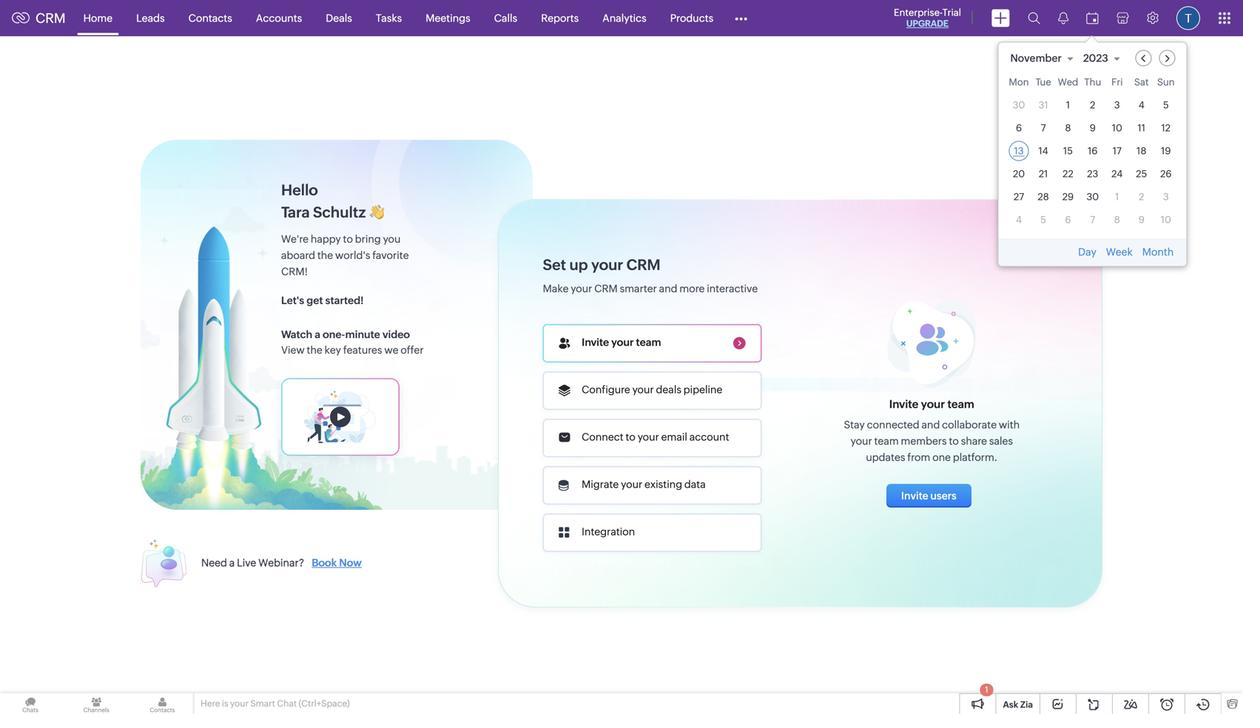 Task type: locate. For each thing, give the bounding box(es) containing it.
existing
[[645, 479, 683, 491]]

create menu element
[[983, 0, 1020, 36]]

enterprise-
[[894, 7, 943, 18]]

row
[[1010, 77, 1177, 92], [1010, 95, 1177, 115], [1010, 118, 1177, 138], [1010, 141, 1177, 161], [1010, 164, 1177, 184], [1010, 187, 1177, 207], [1010, 210, 1177, 230]]

tue
[[1036, 77, 1052, 88]]

1 horizontal spatial 4
[[1139, 100, 1145, 111]]

email
[[662, 431, 688, 443]]

now
[[339, 557, 362, 569]]

invite up configure
[[582, 337, 609, 348]]

30
[[1013, 100, 1026, 111], [1087, 191, 1100, 203]]

9 up month
[[1139, 214, 1145, 225]]

1 horizontal spatial a
[[315, 329, 321, 341]]

1 horizontal spatial 10
[[1162, 214, 1172, 225]]

watch a one-minute video view the key features we offer
[[281, 329, 424, 356]]

smarter
[[620, 283, 657, 295]]

4 row from the top
[[1010, 141, 1177, 161]]

0 vertical spatial 1
[[1067, 100, 1071, 111]]

deals
[[326, 12, 352, 24]]

6 up 13 on the top of the page
[[1017, 123, 1023, 134]]

features
[[343, 344, 382, 356]]

invite your team up stay connected and collaborate with your team members to share sales updates from one platform.
[[890, 398, 975, 411]]

0 horizontal spatial invite your team
[[582, 337, 662, 348]]

to left share
[[950, 435, 960, 447]]

7 up 14
[[1042, 123, 1047, 134]]

migrate
[[582, 479, 619, 491]]

happy
[[311, 233, 341, 245]]

team up the updates
[[875, 435, 899, 447]]

8 up the 15
[[1066, 123, 1072, 134]]

0 vertical spatial the
[[318, 250, 333, 261]]

enterprise-trial upgrade
[[894, 7, 962, 29]]

members
[[902, 435, 948, 447]]

2 vertical spatial crm
[[595, 283, 618, 295]]

8 up week at the top
[[1115, 214, 1121, 225]]

pipeline
[[684, 384, 723, 396]]

more
[[680, 283, 705, 295]]

a
[[315, 329, 321, 341], [229, 557, 235, 569]]

17
[[1113, 146, 1122, 157]]

sales
[[990, 435, 1014, 447]]

and inside stay connected and collaborate with your team members to share sales updates from one platform.
[[922, 419, 941, 431]]

your left email
[[638, 431, 660, 443]]

wed
[[1059, 77, 1079, 88]]

aboard
[[281, 250, 315, 261]]

0 horizontal spatial 1
[[986, 686, 989, 695]]

calls
[[494, 12, 518, 24]]

1 row from the top
[[1010, 77, 1177, 92]]

interactive
[[707, 283, 758, 295]]

3 down 26 at the right of the page
[[1164, 191, 1170, 203]]

upgrade
[[907, 19, 949, 29]]

1 horizontal spatial 2
[[1140, 191, 1145, 203]]

3 row from the top
[[1010, 118, 1177, 138]]

2 horizontal spatial to
[[950, 435, 960, 447]]

watch
[[281, 329, 313, 341]]

4 down saturday column header
[[1139, 100, 1145, 111]]

5
[[1164, 100, 1170, 111], [1041, 214, 1047, 225]]

analytics link
[[591, 0, 659, 36]]

contacts
[[189, 12, 232, 24]]

0 horizontal spatial a
[[229, 557, 235, 569]]

live
[[237, 557, 256, 569]]

7
[[1042, 123, 1047, 134], [1091, 214, 1096, 225]]

0 horizontal spatial 5
[[1041, 214, 1047, 225]]

chats image
[[0, 694, 61, 715]]

with
[[1000, 419, 1021, 431]]

a inside "watch a one-minute video view the key features we offer"
[[315, 329, 321, 341]]

1 vertical spatial 3
[[1164, 191, 1170, 203]]

share
[[962, 435, 988, 447]]

1 horizontal spatial 8
[[1115, 214, 1121, 225]]

the inside the we're happy to bring you aboard the world's favorite crm!
[[318, 250, 333, 261]]

0 horizontal spatial team
[[636, 337, 662, 348]]

invite left users
[[902, 490, 929, 502]]

signals image
[[1059, 12, 1069, 24]]

team inside stay connected and collaborate with your team members to share sales updates from one platform.
[[875, 435, 899, 447]]

1 vertical spatial 9
[[1139, 214, 1145, 225]]

your down the stay
[[851, 435, 873, 447]]

25
[[1137, 168, 1148, 180]]

invite up the 'connected'
[[890, 398, 919, 411]]

1 vertical spatial crm
[[627, 257, 661, 274]]

november
[[1011, 52, 1063, 64]]

5 row from the top
[[1010, 164, 1177, 184]]

0 horizontal spatial and
[[660, 283, 678, 295]]

deals link
[[314, 0, 364, 36]]

9 up "16"
[[1091, 123, 1097, 134]]

set up your crm
[[543, 257, 661, 274]]

0 horizontal spatial 4
[[1017, 214, 1023, 225]]

day
[[1079, 246, 1097, 258]]

row containing 20
[[1010, 164, 1177, 184]]

2 horizontal spatial crm
[[627, 257, 661, 274]]

a left live
[[229, 557, 235, 569]]

to right connect
[[626, 431, 636, 443]]

to up "world's"
[[343, 233, 353, 245]]

data
[[685, 479, 706, 491]]

0 vertical spatial 3
[[1115, 100, 1121, 111]]

and up members
[[922, 419, 941, 431]]

1 horizontal spatial 3
[[1164, 191, 1170, 203]]

1 horizontal spatial 7
[[1091, 214, 1096, 225]]

0 horizontal spatial 7
[[1042, 123, 1047, 134]]

row containing 30
[[1010, 95, 1177, 115]]

team up configure your deals pipeline
[[636, 337, 662, 348]]

5 down sunday column header
[[1164, 100, 1170, 111]]

0 vertical spatial a
[[315, 329, 321, 341]]

2 down thursday column header
[[1091, 100, 1096, 111]]

products
[[671, 12, 714, 24]]

Other Modules field
[[726, 6, 758, 30]]

a left one-
[[315, 329, 321, 341]]

2 horizontal spatial team
[[948, 398, 975, 411]]

your left deals
[[633, 384, 654, 396]]

10 up 17
[[1113, 123, 1123, 134]]

grid containing mon
[[999, 74, 1187, 239]]

accounts
[[256, 12, 302, 24]]

webinar?
[[259, 557, 304, 569]]

2023 field
[[1083, 50, 1128, 66]]

5 down 28
[[1041, 214, 1047, 225]]

2 row from the top
[[1010, 95, 1177, 115]]

invite
[[582, 337, 609, 348], [890, 398, 919, 411], [902, 490, 929, 502]]

0 vertical spatial 7
[[1042, 123, 1047, 134]]

reports
[[541, 12, 579, 24]]

team up 'collaborate'
[[948, 398, 975, 411]]

0 vertical spatial team
[[636, 337, 662, 348]]

1 vertical spatial invite your team
[[890, 398, 975, 411]]

21
[[1040, 168, 1049, 180]]

let's get started!
[[281, 295, 364, 307]]

the inside "watch a one-minute video view the key features we offer"
[[307, 344, 323, 356]]

4 down 27
[[1017, 214, 1023, 225]]

1 vertical spatial the
[[307, 344, 323, 356]]

the down happy
[[318, 250, 333, 261]]

1 horizontal spatial and
[[922, 419, 941, 431]]

month link
[[1142, 246, 1176, 258]]

28
[[1039, 191, 1050, 203]]

meetings link
[[414, 0, 483, 36]]

invite users
[[902, 490, 957, 502]]

tasks
[[376, 12, 402, 24]]

22
[[1063, 168, 1074, 180]]

offer
[[401, 344, 424, 356]]

analytics
[[603, 12, 647, 24]]

0 vertical spatial 10
[[1113, 123, 1123, 134]]

0 vertical spatial 9
[[1091, 123, 1097, 134]]

November field
[[1010, 50, 1081, 66]]

the for world's
[[318, 250, 333, 261]]

favorite
[[373, 250, 409, 261]]

1 horizontal spatial team
[[875, 435, 899, 447]]

0 vertical spatial 4
[[1139, 100, 1145, 111]]

6 row from the top
[[1010, 187, 1177, 207]]

crm up smarter
[[627, 257, 661, 274]]

grid
[[999, 74, 1187, 239]]

10
[[1113, 123, 1123, 134], [1162, 214, 1172, 225]]

up
[[570, 257, 588, 274]]

video
[[383, 329, 410, 341]]

0 vertical spatial 5
[[1164, 100, 1170, 111]]

chat
[[277, 699, 297, 709]]

schultz
[[313, 204, 366, 221]]

we
[[385, 344, 399, 356]]

day link
[[1078, 246, 1099, 258]]

trial
[[943, 7, 962, 18]]

and left more
[[660, 283, 678, 295]]

0 horizontal spatial 3
[[1115, 100, 1121, 111]]

view
[[281, 344, 305, 356]]

the left key
[[307, 344, 323, 356]]

1 vertical spatial 5
[[1041, 214, 1047, 225]]

1 horizontal spatial 1
[[1067, 100, 1071, 111]]

2 vertical spatial team
[[875, 435, 899, 447]]

0 horizontal spatial to
[[343, 233, 353, 245]]

your right migrate
[[621, 479, 643, 491]]

2 down 25
[[1140, 191, 1145, 203]]

crm down set up your crm
[[595, 283, 618, 295]]

and
[[660, 283, 678, 295], [922, 419, 941, 431]]

0 vertical spatial invite
[[582, 337, 609, 348]]

1 vertical spatial and
[[922, 419, 941, 431]]

0 vertical spatial 30
[[1013, 100, 1026, 111]]

crm
[[36, 11, 66, 26], [627, 257, 661, 274], [595, 283, 618, 295]]

invite your team
[[582, 337, 662, 348], [890, 398, 975, 411]]

0 vertical spatial 2
[[1091, 100, 1096, 111]]

3 down friday column header
[[1115, 100, 1121, 111]]

your inside stay connected and collaborate with your team members to share sales updates from one platform.
[[851, 435, 873, 447]]

7 row from the top
[[1010, 210, 1177, 230]]

4
[[1139, 100, 1145, 111], [1017, 214, 1023, 225]]

0 vertical spatial crm
[[36, 11, 66, 26]]

0 horizontal spatial 2
[[1091, 100, 1096, 111]]

calendar image
[[1087, 12, 1100, 24]]

1 horizontal spatial invite your team
[[890, 398, 975, 411]]

1 vertical spatial 2
[[1140, 191, 1145, 203]]

10 up month
[[1162, 214, 1172, 225]]

zia
[[1021, 700, 1034, 710]]

contacts image
[[132, 694, 193, 715]]

sun
[[1158, 77, 1176, 88]]

0 vertical spatial 6
[[1017, 123, 1023, 134]]

users
[[931, 490, 957, 502]]

1 vertical spatial a
[[229, 557, 235, 569]]

crm left home
[[36, 11, 66, 26]]

6 down 29
[[1066, 214, 1072, 225]]

30 down "23"
[[1087, 191, 1100, 203]]

invite your team up configure
[[582, 337, 662, 348]]

we're happy to bring you aboard the world's favorite crm!
[[281, 233, 409, 278]]

30 down monday 'column header'
[[1013, 100, 1026, 111]]

1 horizontal spatial to
[[626, 431, 636, 443]]

0 horizontal spatial 10
[[1113, 123, 1123, 134]]

1 horizontal spatial 9
[[1139, 214, 1145, 225]]

2 horizontal spatial 1
[[1116, 191, 1120, 203]]

thursday column header
[[1084, 77, 1104, 92]]

account
[[690, 431, 730, 443]]

1 vertical spatial 7
[[1091, 214, 1096, 225]]

1 horizontal spatial 6
[[1066, 214, 1072, 225]]

2 vertical spatial invite
[[902, 490, 929, 502]]

0 vertical spatial 8
[[1066, 123, 1072, 134]]

you
[[383, 233, 401, 245]]

1 horizontal spatial 30
[[1087, 191, 1100, 203]]

7 up day
[[1091, 214, 1096, 225]]

0 horizontal spatial 9
[[1091, 123, 1097, 134]]

1 vertical spatial 8
[[1115, 214, 1121, 225]]



Task type: vqa. For each thing, say whether or not it's contained in the screenshot.
'updates'
yes



Task type: describe. For each thing, give the bounding box(es) containing it.
stay connected and collaborate with your team members to share sales updates from one platform.
[[844, 419, 1021, 463]]

crm link
[[12, 11, 66, 26]]

started!
[[325, 295, 364, 307]]

ask
[[1004, 700, 1019, 710]]

platform.
[[954, 452, 998, 463]]

signals element
[[1050, 0, 1078, 36]]

the for key
[[307, 344, 323, 356]]

1 vertical spatial 4
[[1017, 214, 1023, 225]]

fri
[[1112, 77, 1124, 88]]

row containing 6
[[1010, 118, 1177, 138]]

bring
[[355, 233, 381, 245]]

calls link
[[483, 0, 530, 36]]

leads link
[[124, 0, 177, 36]]

configure your deals pipeline
[[582, 384, 723, 396]]

invite inside "button"
[[902, 490, 929, 502]]

skip button
[[1051, 140, 1103, 164]]

1 vertical spatial invite
[[890, 398, 919, 411]]

mon tue wed thu
[[1010, 77, 1102, 88]]

18
[[1137, 146, 1147, 157]]

here is your smart chat (ctrl+space)
[[201, 699, 350, 709]]

19
[[1162, 146, 1172, 157]]

crm!
[[281, 266, 308, 278]]

row containing 4
[[1010, 210, 1177, 230]]

week
[[1107, 246, 1134, 258]]

from
[[908, 452, 931, 463]]

1 vertical spatial 1
[[1116, 191, 1120, 203]]

connect
[[582, 431, 624, 443]]

saturday column header
[[1132, 77, 1152, 92]]

friday column header
[[1108, 77, 1128, 92]]

week link
[[1105, 246, 1135, 258]]

sunday column header
[[1157, 77, 1177, 92]]

to inside stay connected and collaborate with your team members to share sales updates from one platform.
[[950, 435, 960, 447]]

ask zia
[[1004, 700, 1034, 710]]

integration
[[582, 526, 636, 538]]

hello tara schultz
[[281, 182, 366, 221]]

sat
[[1135, 77, 1150, 88]]

search image
[[1029, 12, 1041, 24]]

invite users button
[[887, 484, 972, 508]]

0 vertical spatial invite your team
[[582, 337, 662, 348]]

23
[[1088, 168, 1099, 180]]

row containing 13
[[1010, 141, 1177, 161]]

to inside the we're happy to bring you aboard the world's favorite crm!
[[343, 233, 353, 245]]

make
[[543, 283, 569, 295]]

12
[[1162, 123, 1171, 134]]

14
[[1039, 146, 1049, 157]]

deals
[[656, 384, 682, 396]]

hello
[[281, 182, 318, 199]]

1 vertical spatial team
[[948, 398, 975, 411]]

migrate your existing data
[[582, 479, 706, 491]]

your up stay connected and collaborate with your team members to share sales updates from one platform.
[[922, 398, 946, 411]]

leads
[[136, 12, 165, 24]]

key
[[325, 344, 341, 356]]

1 vertical spatial 30
[[1087, 191, 1100, 203]]

connect to your email account
[[582, 431, 730, 443]]

need
[[201, 557, 227, 569]]

row containing mon
[[1010, 77, 1177, 92]]

accounts link
[[244, 0, 314, 36]]

is
[[222, 699, 229, 709]]

tuesday column header
[[1034, 77, 1054, 92]]

configure
[[582, 384, 631, 396]]

book now link
[[304, 557, 362, 569]]

skip
[[1066, 146, 1088, 158]]

month
[[1143, 246, 1175, 258]]

29
[[1063, 191, 1075, 203]]

a for one-
[[315, 329, 321, 341]]

26
[[1161, 168, 1173, 180]]

profile image
[[1177, 6, 1201, 30]]

home link
[[72, 0, 124, 36]]

a for live
[[229, 557, 235, 569]]

connected
[[868, 419, 920, 431]]

1 vertical spatial 6
[[1066, 214, 1072, 225]]

minute
[[346, 329, 380, 341]]

make your crm smarter and more interactive
[[543, 283, 758, 295]]

stay
[[844, 419, 865, 431]]

0 horizontal spatial 6
[[1017, 123, 1023, 134]]

search element
[[1020, 0, 1050, 36]]

smart
[[251, 699, 275, 709]]

updates
[[867, 452, 906, 463]]

let's
[[281, 295, 304, 307]]

channels image
[[66, 694, 127, 715]]

world's
[[335, 250, 371, 261]]

1 horizontal spatial 5
[[1164, 100, 1170, 111]]

wednesday column header
[[1059, 77, 1079, 92]]

row containing 27
[[1010, 187, 1177, 207]]

0 horizontal spatial crm
[[36, 11, 66, 26]]

1 horizontal spatial crm
[[595, 283, 618, 295]]

your right is
[[230, 699, 249, 709]]

profile element
[[1168, 0, 1210, 36]]

one
[[933, 452, 952, 463]]

reports link
[[530, 0, 591, 36]]

your down up
[[571, 283, 593, 295]]

1 vertical spatial 10
[[1162, 214, 1172, 225]]

home
[[83, 12, 113, 24]]

11
[[1138, 123, 1146, 134]]

your up configure
[[612, 337, 634, 348]]

mon
[[1010, 77, 1030, 88]]

31
[[1039, 100, 1049, 111]]

0 vertical spatial and
[[660, 283, 678, 295]]

monday column header
[[1010, 77, 1030, 92]]

products link
[[659, 0, 726, 36]]

2 vertical spatial 1
[[986, 686, 989, 695]]

meetings
[[426, 12, 471, 24]]

0 horizontal spatial 8
[[1066, 123, 1072, 134]]

24
[[1112, 168, 1124, 180]]

tara
[[281, 204, 310, 221]]

20
[[1014, 168, 1026, 180]]

15
[[1064, 146, 1074, 157]]

(ctrl+space)
[[299, 699, 350, 709]]

your right up
[[592, 257, 624, 274]]

16
[[1089, 146, 1098, 157]]

0 horizontal spatial 30
[[1013, 100, 1026, 111]]

create menu image
[[992, 9, 1011, 27]]



